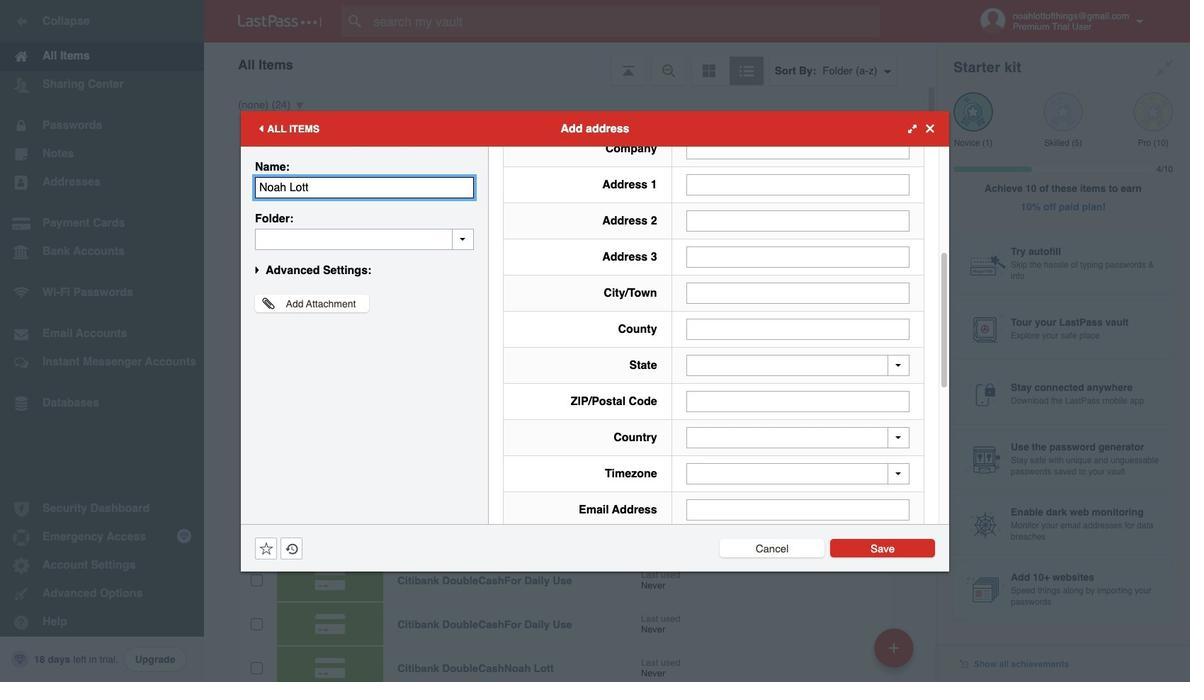 Task type: describe. For each thing, give the bounding box(es) containing it.
Search search field
[[342, 6, 908, 37]]

new item image
[[890, 643, 900, 653]]

main navigation navigation
[[0, 0, 204, 683]]



Task type: locate. For each thing, give the bounding box(es) containing it.
None text field
[[687, 138, 910, 160], [687, 174, 910, 196], [255, 177, 474, 198], [687, 319, 910, 340], [687, 355, 910, 376], [687, 500, 910, 521], [687, 138, 910, 160], [687, 174, 910, 196], [255, 177, 474, 198], [687, 319, 910, 340], [687, 355, 910, 376], [687, 500, 910, 521]]

new item navigation
[[870, 625, 923, 683]]

dialog
[[241, 111, 950, 572]]

lastpass image
[[238, 15, 322, 28]]

None text field
[[687, 211, 910, 232], [255, 229, 474, 250], [687, 247, 910, 268], [687, 283, 910, 304], [687, 391, 910, 413], [687, 211, 910, 232], [255, 229, 474, 250], [687, 247, 910, 268], [687, 283, 910, 304], [687, 391, 910, 413]]

vault options navigation
[[204, 43, 937, 85]]

search my vault text field
[[342, 6, 908, 37]]



Task type: vqa. For each thing, say whether or not it's contained in the screenshot.
text field
yes



